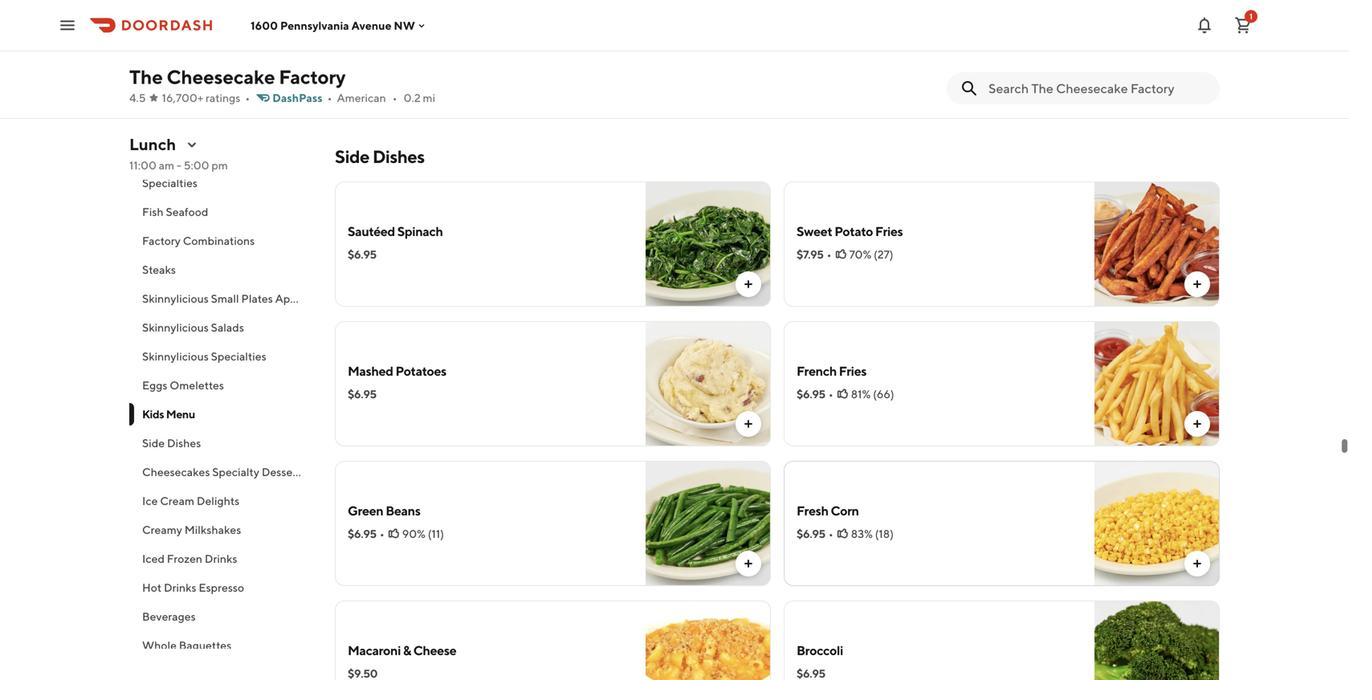 Task type: describe. For each thing, give the bounding box(es) containing it.
mashed potatoes
[[348, 364, 447, 379]]

ice cream delights button
[[129, 487, 316, 516]]

90% (11)
[[402, 528, 444, 541]]

baguettes
[[179, 639, 232, 652]]

skinnylicious salads
[[142, 321, 244, 334]]

steaks button
[[129, 256, 316, 284]]

1600 pennsylvania avenue nw
[[251, 19, 415, 32]]

mi
[[423, 91, 436, 104]]

dishes inside button
[[167, 437, 201, 450]]

sweet potato fries
[[797, 224, 904, 239]]

am
[[159, 159, 174, 172]]

french fries image
[[1095, 321, 1221, 447]]

cheesecakes specialty desserts button
[[129, 458, 316, 487]]

menus image
[[186, 138, 199, 151]]

french fries
[[797, 364, 867, 379]]

skinnylicious for skinnylicious small plates appetizers
[[142, 292, 209, 305]]

cheesecakes
[[142, 466, 210, 479]]

delights
[[197, 495, 240, 508]]

nw
[[394, 19, 415, 32]]

omelettes
[[170, 379, 224, 392]]

fish seafood button
[[129, 198, 316, 227]]

corn
[[831, 503, 860, 519]]

sweet
[[797, 224, 833, 239]]

macaroni & cheese image
[[646, 601, 771, 681]]

broccoli
[[797, 643, 844, 659]]

whole baguettes
[[142, 639, 232, 652]]

fish
[[142, 205, 164, 219]]

skinnylicious small plates appetizers button
[[129, 284, 331, 313]]

kids'
[[348, 28, 376, 43]]

specialties button
[[129, 169, 316, 198]]

eggs
[[142, 379, 168, 392]]

• down french fries
[[829, 388, 834, 401]]

$6.95 for green beans
[[348, 528, 377, 541]]

1 vertical spatial specialties
[[211, 350, 267, 363]]

hot drinks espresso button
[[129, 574, 316, 603]]

pm
[[212, 159, 228, 172]]

$6.95 • for fresh
[[797, 528, 834, 541]]

1 vertical spatial fries
[[839, 364, 867, 379]]

pennsylvania
[[280, 19, 349, 32]]

90%
[[402, 528, 426, 541]]

• right '$7.95'
[[827, 248, 832, 261]]

side inside button
[[142, 437, 165, 450]]

kids' soft drink
[[348, 28, 435, 43]]

sautéed spinach
[[348, 224, 443, 239]]

sweet potato fries image
[[1095, 182, 1221, 307]]

dashpass
[[273, 91, 323, 104]]

mashed potatoes image
[[646, 321, 771, 447]]

the
[[129, 65, 163, 88]]

sautéed spinach image
[[646, 182, 771, 307]]

(11)
[[428, 528, 444, 541]]

$6.95 down the mashed
[[348, 388, 377, 401]]

steaks
[[142, 263, 176, 276]]

0 vertical spatial factory
[[279, 65, 346, 88]]

appetizers
[[275, 292, 331, 305]]

skinnylicious small plates appetizers
[[142, 292, 331, 305]]

$6.95 • for green
[[348, 528, 385, 541]]

$6.95 • for french
[[797, 388, 834, 401]]

0 horizontal spatial specialties
[[142, 176, 198, 190]]

• down green beans
[[380, 528, 385, 541]]

Item Search search field
[[989, 80, 1208, 97]]

• left 0.2
[[393, 91, 397, 104]]

• left american
[[328, 91, 332, 104]]

lunch
[[129, 135, 176, 154]]

iced
[[142, 552, 165, 566]]

iced frozen drinks
[[142, 552, 237, 566]]

skinnylicious salads button
[[129, 313, 316, 342]]

add item to cart image for sweet potato fries
[[1192, 278, 1205, 291]]

side dishes inside button
[[142, 437, 201, 450]]

skinnylicious for skinnylicious specialties
[[142, 350, 209, 363]]

0 vertical spatial side dishes
[[335, 146, 425, 167]]

american
[[337, 91, 386, 104]]

11:00
[[129, 159, 157, 172]]

$7.95
[[797, 248, 824, 261]]

whole
[[142, 639, 177, 652]]

green beans
[[348, 503, 421, 519]]

skinnylicious specialties button
[[129, 342, 316, 371]]

creamy
[[142, 524, 182, 537]]

salads
[[211, 321, 244, 334]]

green
[[348, 503, 384, 519]]

broccoli image
[[1095, 601, 1221, 681]]

sautéed
[[348, 224, 395, 239]]

milkshakes
[[185, 524, 241, 537]]

hot drinks espresso
[[142, 581, 244, 595]]

add item to cart image for french fries
[[1192, 418, 1205, 431]]

beverages
[[142, 610, 196, 624]]

83% (18)
[[852, 528, 894, 541]]

factory combinations button
[[129, 227, 316, 256]]

creamy milkshakes button
[[129, 516, 316, 545]]

small
[[211, 292, 239, 305]]

$6.95 for fresh corn
[[797, 528, 826, 541]]



Task type: locate. For each thing, give the bounding box(es) containing it.
fresh corn
[[797, 503, 860, 519]]

side dishes
[[335, 146, 425, 167], [142, 437, 201, 450]]

0.2
[[404, 91, 421, 104]]

81% (66)
[[852, 388, 895, 401]]

american • 0.2 mi
[[337, 91, 436, 104]]

hot
[[142, 581, 162, 595]]

$6.95 for french fries
[[797, 388, 826, 401]]

notification bell image
[[1196, 16, 1215, 35]]

add item to cart image
[[742, 418, 755, 431], [1192, 558, 1205, 571]]

$6.95 down green
[[348, 528, 377, 541]]

$6.95 down french
[[797, 388, 826, 401]]

$6.95 • down green
[[348, 528, 385, 541]]

iced frozen drinks button
[[129, 545, 316, 574]]

skinnylicious inside "button"
[[142, 321, 209, 334]]

16,700+ ratings •
[[162, 91, 250, 104]]

fresh
[[797, 503, 829, 519]]

open menu image
[[58, 16, 77, 35]]

factory inside button
[[142, 234, 181, 247]]

$6.95 down "sautéed"
[[348, 248, 377, 261]]

avenue
[[352, 19, 392, 32]]

beans
[[386, 503, 421, 519]]

kids
[[142, 408, 164, 421]]

1 skinnylicious from the top
[[142, 292, 209, 305]]

dishes
[[373, 146, 425, 167], [167, 437, 201, 450]]

1 vertical spatial drinks
[[164, 581, 197, 595]]

0 vertical spatial specialties
[[142, 176, 198, 190]]

(66)
[[874, 388, 895, 401]]

• down the cheesecake factory
[[245, 91, 250, 104]]

1 vertical spatial skinnylicious
[[142, 321, 209, 334]]

0 vertical spatial dishes
[[373, 146, 425, 167]]

1 vertical spatial dishes
[[167, 437, 201, 450]]

1 horizontal spatial specialties
[[211, 350, 267, 363]]

cheesecake
[[167, 65, 275, 88]]

drinks right the hot
[[164, 581, 197, 595]]

factory up dashpass •
[[279, 65, 346, 88]]

add item to cart image for potatoes
[[742, 418, 755, 431]]

70% (27)
[[850, 248, 894, 261]]

specialty
[[212, 466, 260, 479]]

(18)
[[876, 528, 894, 541]]

frozen
[[167, 552, 203, 566]]

1 horizontal spatial add item to cart image
[[1192, 558, 1205, 571]]

factory combinations
[[142, 234, 255, 247]]

0 horizontal spatial fries
[[839, 364, 867, 379]]

macaroni
[[348, 643, 401, 659]]

add item to cart image for green beans
[[742, 558, 755, 571]]

-
[[177, 159, 182, 172]]

0 horizontal spatial factory
[[142, 234, 181, 247]]

$7.95 •
[[797, 248, 832, 261]]

2 skinnylicious from the top
[[142, 321, 209, 334]]

1 button
[[1228, 9, 1260, 41]]

83%
[[852, 528, 873, 541]]

1 horizontal spatial side dishes
[[335, 146, 425, 167]]

16,700+
[[162, 91, 203, 104]]

1 horizontal spatial factory
[[279, 65, 346, 88]]

skinnylicious specialties
[[142, 350, 267, 363]]

potato
[[835, 224, 874, 239]]

0 vertical spatial skinnylicious
[[142, 292, 209, 305]]

fries up (27)
[[876, 224, 904, 239]]

$6.95 • down french
[[797, 388, 834, 401]]

cream
[[160, 495, 194, 508]]

0 horizontal spatial add item to cart image
[[742, 418, 755, 431]]

1 vertical spatial side
[[142, 437, 165, 450]]

fresh corn image
[[1095, 461, 1221, 587]]

side dishes down kids menu on the bottom
[[142, 437, 201, 450]]

cheesecakes specialty desserts
[[142, 466, 306, 479]]

fries
[[876, 224, 904, 239], [839, 364, 867, 379]]

fish seafood
[[142, 205, 208, 219]]

soft
[[378, 28, 402, 43]]

specialties down am
[[142, 176, 198, 190]]

eggs omelettes
[[142, 379, 224, 392]]

espresso
[[199, 581, 244, 595]]

&
[[403, 643, 411, 659]]

specialties
[[142, 176, 198, 190], [211, 350, 267, 363]]

1 vertical spatial factory
[[142, 234, 181, 247]]

0 horizontal spatial side
[[142, 437, 165, 450]]

the cheesecake factory
[[129, 65, 346, 88]]

skinnylicious
[[142, 292, 209, 305], [142, 321, 209, 334], [142, 350, 209, 363]]

drinks down creamy milkshakes button
[[205, 552, 237, 566]]

side dishes button
[[129, 429, 316, 458]]

add item to cart image for sautéed spinach
[[742, 278, 755, 291]]

whole baguettes button
[[129, 632, 316, 661]]

ratings
[[206, 91, 241, 104]]

0 horizontal spatial $1.95
[[348, 52, 374, 65]]

1 items, open order cart image
[[1234, 16, 1254, 35]]

ice
[[142, 495, 158, 508]]

0 horizontal spatial dishes
[[167, 437, 201, 450]]

1 horizontal spatial side
[[335, 146, 370, 167]]

potatoes
[[396, 364, 447, 379]]

1 vertical spatial add item to cart image
[[1192, 558, 1205, 571]]

spinach
[[398, 224, 443, 239]]

0 vertical spatial side
[[335, 146, 370, 167]]

eggs omelettes button
[[129, 371, 316, 400]]

dashpass •
[[273, 91, 332, 104]]

•
[[245, 91, 250, 104], [328, 91, 332, 104], [393, 91, 397, 104], [827, 248, 832, 261], [829, 388, 834, 401], [380, 528, 385, 541], [829, 528, 834, 541]]

dishes down menu
[[167, 437, 201, 450]]

creamy milkshakes
[[142, 524, 241, 537]]

1 vertical spatial side dishes
[[142, 437, 201, 450]]

3 skinnylicious from the top
[[142, 350, 209, 363]]

dishes down american • 0.2 mi
[[373, 146, 425, 167]]

cheese
[[414, 643, 457, 659]]

kids menu
[[142, 408, 195, 421]]

drink
[[404, 28, 435, 43]]

1 horizontal spatial $1.95
[[797, 52, 823, 65]]

skinnylicious for skinnylicious salads
[[142, 321, 209, 334]]

5:00
[[184, 159, 209, 172]]

side down american
[[335, 146, 370, 167]]

side down kids
[[142, 437, 165, 450]]

2 $1.95 from the left
[[797, 52, 823, 65]]

side dishes down american • 0.2 mi
[[335, 146, 425, 167]]

specialties down salads
[[211, 350, 267, 363]]

add item to cart image
[[742, 278, 755, 291], [1192, 278, 1205, 291], [1192, 418, 1205, 431], [742, 558, 755, 571]]

• down fresh corn
[[829, 528, 834, 541]]

macaroni & cheese
[[348, 643, 457, 659]]

green beans image
[[646, 461, 771, 587]]

menu
[[166, 408, 195, 421]]

french
[[797, 364, 837, 379]]

combinations
[[183, 234, 255, 247]]

add item to cart image for corn
[[1192, 558, 1205, 571]]

fries up 81%
[[839, 364, 867, 379]]

70%
[[850, 248, 872, 261]]

0 vertical spatial drinks
[[205, 552, 237, 566]]

0 horizontal spatial drinks
[[164, 581, 197, 595]]

$1.95
[[348, 52, 374, 65], [797, 52, 823, 65]]

plates
[[241, 292, 273, 305]]

0 horizontal spatial side dishes
[[142, 437, 201, 450]]

1 $1.95 from the left
[[348, 52, 374, 65]]

desserts
[[262, 466, 306, 479]]

$6.95 • down fresh
[[797, 528, 834, 541]]

$6.95 down fresh
[[797, 528, 826, 541]]

skinnylicious up "skinnylicious specialties"
[[142, 321, 209, 334]]

1600 pennsylvania avenue nw button
[[251, 19, 428, 32]]

skinnylicious down steaks
[[142, 292, 209, 305]]

skinnylicious up eggs omelettes
[[142, 350, 209, 363]]

1 horizontal spatial drinks
[[205, 552, 237, 566]]

0 vertical spatial fries
[[876, 224, 904, 239]]

1 horizontal spatial dishes
[[373, 146, 425, 167]]

1600
[[251, 19, 278, 32]]

factory up steaks
[[142, 234, 181, 247]]

(27)
[[874, 248, 894, 261]]

ice cream delights
[[142, 495, 240, 508]]

mashed
[[348, 364, 393, 379]]

seafood
[[166, 205, 208, 219]]

0 vertical spatial add item to cart image
[[742, 418, 755, 431]]

1 horizontal spatial fries
[[876, 224, 904, 239]]

1
[[1250, 12, 1254, 21]]

2 vertical spatial skinnylicious
[[142, 350, 209, 363]]



Task type: vqa. For each thing, say whether or not it's contained in the screenshot.
Fees:
no



